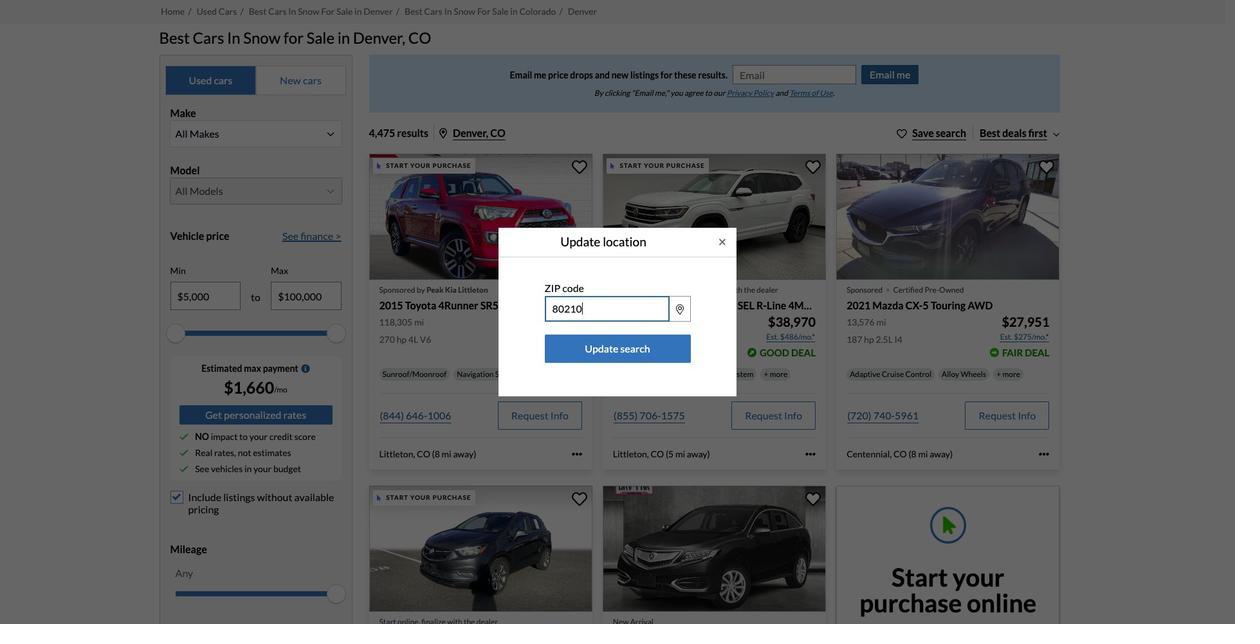 Task type: locate. For each thing, give the bounding box(es) containing it.
3 away) from the left
[[930, 448, 953, 459]]

0 horizontal spatial deal
[[558, 347, 582, 358]]

hp inside 13,576 mi 187 hp 2.5l i4
[[864, 334, 874, 345]]

1 horizontal spatial for
[[477, 6, 491, 17]]

0 horizontal spatial request info
[[511, 409, 569, 421]]

1 vertical spatial update
[[585, 342, 619, 354]]

1 horizontal spatial +
[[764, 369, 769, 379]]

1 horizontal spatial info
[[784, 409, 802, 421]]

(720) 740-5961
[[848, 409, 919, 421]]

3 request info from the left
[[979, 409, 1036, 421]]

map marker alt image inside the denver, co button
[[439, 128, 447, 139]]

deal down $486/mo.*
[[791, 347, 816, 358]]

deal for $38,970
[[791, 347, 816, 358]]

see down real
[[195, 463, 209, 474]]

2 horizontal spatial est.
[[1000, 332, 1013, 342]]

0 horizontal spatial fair
[[535, 347, 556, 358]]

0 horizontal spatial start
[[660, 285, 676, 294]]

+ more down good
[[764, 369, 788, 379]]

map marker alt image down online, on the right top
[[676, 304, 684, 315]]

1 littleton, from the left
[[379, 448, 415, 459]]

1 horizontal spatial sunroof/moonroof
[[616, 369, 680, 379]]

info circle image
[[301, 364, 310, 373]]

request info button down wheels at the right bottom of the page
[[965, 401, 1050, 430]]

+ down 'est. $237/mo.*' button
[[530, 369, 535, 379]]

update for update search
[[585, 342, 619, 354]]

cruise
[[882, 369, 904, 379]]

·
[[652, 276, 657, 300], [886, 276, 891, 300]]

terms of use link
[[790, 88, 833, 98]]

+ more down fair deal
[[997, 369, 1021, 379]]

· right 2022
[[652, 276, 657, 300]]

1 horizontal spatial request
[[745, 409, 782, 421]]

away) for $25,587
[[453, 448, 476, 459]]

0 horizontal spatial see
[[195, 463, 209, 474]]

est. inside '$38,970 est. $486/mo.*'
[[767, 332, 779, 342]]

4wd
[[501, 299, 525, 311]]

+ more
[[530, 369, 554, 379], [764, 369, 788, 379], [997, 369, 1021, 379]]

0 horizontal spatial navigation system
[[457, 369, 520, 379]]

cx-
[[906, 299, 923, 311]]

littleton, co (5 mi away)
[[613, 448, 710, 459]]

1 horizontal spatial v6
[[661, 334, 672, 345]]

0 horizontal spatial (8
[[432, 448, 440, 459]]

update search
[[585, 342, 650, 354]]

est. up good
[[767, 332, 779, 342]]

2 hp from the left
[[631, 334, 640, 345]]

3 sponsored from the left
[[847, 285, 883, 294]]

red 2015 toyota 4runner sr5 4wd suv / crossover four-wheel drive automatic image
[[369, 154, 593, 280]]

me inside email me button
[[897, 68, 911, 81]]

used inside button
[[189, 74, 212, 86]]

1006
[[428, 409, 451, 421]]

littleton, for by
[[379, 448, 415, 459]]

1 vertical spatial map marker alt image
[[676, 304, 684, 315]]

update down 17,948
[[585, 342, 619, 354]]

request info button for $25,587
[[498, 401, 582, 430]]

estimated max payment
[[202, 363, 298, 374]]

0 horizontal spatial me
[[534, 69, 546, 80]]

2 horizontal spatial sponsored
[[847, 285, 883, 294]]

awd
[[968, 299, 993, 311]]

0 horizontal spatial est.
[[533, 332, 545, 342]]

price left drops
[[548, 69, 569, 80]]

littleton, co (8 mi away)
[[379, 448, 476, 459]]

1 horizontal spatial more
[[770, 369, 788, 379]]

sponsored inside sponsored by peak kia littleton 2015 toyota 4runner sr5 4wd
[[379, 285, 415, 294]]

2 more from the left
[[770, 369, 788, 379]]

· inside sponsored · start online, finalize with the dealer 2022 volkswagen atlas v6 sel r-line 4motion
[[652, 276, 657, 300]]

sponsored up 2021
[[847, 285, 883, 294]]

2 horizontal spatial hp
[[864, 334, 874, 345]]

1 horizontal spatial littleton,
[[613, 448, 649, 459]]

1 system from the left
[[495, 369, 520, 379]]

see left finance
[[282, 230, 299, 242]]

0 horizontal spatial email
[[510, 69, 532, 80]]

certified
[[893, 285, 923, 294]]

start your purchase online button
[[837, 486, 1060, 624]]

sale up best cars in snow for sale in denver, co
[[336, 6, 353, 17]]

3 request from the left
[[979, 409, 1016, 421]]

1 horizontal spatial for
[[661, 69, 673, 80]]

0 vertical spatial see
[[282, 230, 299, 242]]

2 vertical spatial your
[[953, 562, 1005, 592]]

1 navigation system from the left
[[457, 369, 520, 379]]

(8 down 5961
[[909, 448, 917, 459]]

estimated
[[202, 363, 242, 374]]

littleton, left (5
[[613, 448, 649, 459]]

0 horizontal spatial system
[[495, 369, 520, 379]]

2 sponsored from the left
[[613, 285, 649, 294]]

$38,970 est. $486/mo.*
[[767, 314, 816, 342]]

mi up 2.5l
[[877, 316, 886, 327]]

away) for $27,951
[[930, 448, 953, 459]]

listings down see vehicles in your budget in the left bottom of the page
[[223, 491, 255, 503]]

2 system from the left
[[729, 369, 754, 379]]

1 + more from the left
[[530, 369, 554, 379]]

3 est. from the left
[[1000, 332, 1013, 342]]

(8 for ·
[[909, 448, 917, 459]]

sponsored inside sponsored · start online, finalize with the dealer 2022 volkswagen atlas v6 sel r-line 4motion
[[613, 285, 649, 294]]

1 sunroof/moonroof from the left
[[383, 369, 447, 379]]

· inside sponsored · certified pre-owned 2021 mazda cx-5 touring awd
[[886, 276, 891, 300]]

1 horizontal spatial denver,
[[453, 127, 489, 139]]

Max text field
[[271, 283, 341, 310]]

2 request info button from the left
[[732, 401, 816, 430]]

0 vertical spatial check image
[[179, 432, 188, 441]]

13,576 mi 187 hp 2.5l i4
[[847, 316, 903, 345]]

listings
[[631, 69, 659, 80], [223, 491, 255, 503]]

search for update search
[[621, 342, 650, 354]]

est. for $27,951
[[1000, 332, 1013, 342]]

save search
[[913, 127, 966, 139]]

(855) 706-1575
[[614, 409, 685, 421]]

2 sunroof/moonroof from the left
[[616, 369, 680, 379]]

system for ·
[[729, 369, 754, 379]]

1 more from the left
[[536, 369, 554, 379]]

info for $38,970
[[784, 409, 802, 421]]

0 horizontal spatial listings
[[223, 491, 255, 503]]

sponsored for $25,587
[[379, 285, 415, 294]]

est.
[[533, 332, 545, 342], [767, 332, 779, 342], [1000, 332, 1013, 342]]

1 + from the left
[[530, 369, 535, 379]]

hp inside 118,305 mi 270 hp 4l v6
[[397, 334, 407, 345]]

denver, co button
[[439, 127, 506, 139]]

+ more for $27,951
[[997, 369, 1021, 379]]

request
[[511, 409, 549, 421], [745, 409, 782, 421], [979, 409, 1016, 421]]

hp
[[397, 334, 407, 345], [631, 334, 640, 345], [864, 334, 874, 345]]

(720)
[[848, 409, 872, 421]]

1 horizontal spatial listings
[[631, 69, 659, 80]]

1 est. from the left
[[533, 332, 545, 342]]

cars for new cars
[[303, 74, 322, 86]]

0 horizontal spatial info
[[551, 409, 569, 421]]

hp for $38,970
[[631, 334, 640, 345]]

and right "policy"
[[776, 88, 788, 98]]

fair down 'est. $237/mo.*' button
[[535, 347, 556, 358]]

>
[[335, 230, 341, 242]]

$25,587 est. $237/mo.* fair deal
[[533, 314, 582, 358]]

request info button down good
[[732, 401, 816, 430]]

see for see finance >
[[282, 230, 299, 242]]

2 cars from the left
[[303, 74, 322, 86]]

cars for used cars
[[214, 74, 233, 86]]

2 + more from the left
[[764, 369, 788, 379]]

purchase
[[860, 588, 962, 618]]

any
[[175, 567, 193, 579]]

1 mouse pointer image from the top
[[377, 163, 381, 169]]

1 horizontal spatial navigation system
[[691, 369, 754, 379]]

to left max text box
[[251, 291, 261, 303]]

1 sponsored from the left
[[379, 285, 415, 294]]

the
[[744, 285, 755, 294]]

187
[[847, 334, 863, 345]]

clicking
[[605, 88, 630, 98]]

· left certified
[[886, 276, 891, 300]]

hp inside "17,948 mi 276 hp 3.6l v6"
[[631, 334, 640, 345]]

sr5
[[480, 299, 499, 311]]

1 request info from the left
[[511, 409, 569, 421]]

2 navigation from the left
[[691, 369, 728, 379]]

2 · from the left
[[886, 276, 891, 300]]

0 vertical spatial map marker alt image
[[439, 128, 447, 139]]

to left the "our"
[[705, 88, 712, 98]]

1 horizontal spatial navigation
[[691, 369, 728, 379]]

for up best cars in snow for sale in denver, co
[[321, 6, 335, 17]]

0 horizontal spatial for
[[321, 6, 335, 17]]

without
[[257, 491, 292, 503]]

1 horizontal spatial + more
[[764, 369, 788, 379]]

1 horizontal spatial email
[[870, 68, 895, 81]]

est. for $38,970
[[767, 332, 779, 342]]

me for email me price drops and new listings for these results.
[[534, 69, 546, 80]]

sponsored · certified pre-owned 2021 mazda cx-5 touring awd
[[847, 276, 993, 311]]

email me
[[870, 68, 911, 81]]

1 for from the left
[[321, 6, 335, 17]]

0 vertical spatial your
[[249, 431, 268, 442]]

1 vertical spatial listings
[[223, 491, 255, 503]]

more down good
[[770, 369, 788, 379]]

denver
[[364, 6, 393, 17], [568, 6, 597, 17]]

1 horizontal spatial search
[[936, 127, 966, 139]]

your inside start your purchase online
[[953, 562, 1005, 592]]

sponsored up 2015
[[379, 285, 415, 294]]

hp for $27,951
[[864, 334, 874, 345]]

hp left 4l
[[397, 334, 407, 345]]

0 horizontal spatial v6
[[420, 334, 431, 345]]

(8 down the 1006
[[432, 448, 440, 459]]

in
[[288, 6, 296, 17], [444, 6, 452, 17], [227, 28, 240, 47]]

crystal black pearl 2017 acura rdx awd with acurawatch plus package suv / crossover all-wheel drive automatic image
[[603, 486, 826, 612]]

2 horizontal spatial request info button
[[965, 401, 1050, 430]]

1 navigation from the left
[[457, 369, 494, 379]]

0 horizontal spatial ·
[[652, 276, 657, 300]]

agree
[[685, 88, 704, 98]]

v6 for peak kia littleton
[[420, 334, 431, 345]]

2 info from the left
[[784, 409, 802, 421]]

update inside button
[[585, 342, 619, 354]]

no impact to your credit score
[[195, 431, 316, 442]]

1 horizontal spatial system
[[729, 369, 754, 379]]

you
[[671, 88, 683, 98]]

sunroof/moonroof
[[383, 369, 447, 379], [616, 369, 680, 379]]

search
[[936, 127, 966, 139], [621, 342, 650, 354]]

1 vertical spatial your
[[254, 463, 272, 474]]

sunroof/moonroof for by
[[383, 369, 447, 379]]

+ right wheels at the right bottom of the page
[[997, 369, 1001, 379]]

1 cars from the left
[[214, 74, 233, 86]]

privacy
[[727, 88, 752, 98]]

646-
[[406, 409, 428, 421]]

2 horizontal spatial + more
[[997, 369, 1021, 379]]

search inside save search "button"
[[936, 127, 966, 139]]

used up make
[[189, 74, 212, 86]]

2 horizontal spatial best
[[405, 6, 423, 17]]

deal down $275/mo.* on the bottom right of the page
[[1025, 347, 1050, 358]]

price right vehicle
[[206, 230, 229, 242]]

1 horizontal spatial and
[[776, 88, 788, 98]]

0 vertical spatial mouse pointer image
[[377, 163, 381, 169]]

+ down good
[[764, 369, 769, 379]]

1 horizontal spatial fair
[[1002, 347, 1023, 358]]

2 away) from the left
[[687, 448, 710, 459]]

1 horizontal spatial see
[[282, 230, 299, 242]]

1 horizontal spatial in
[[288, 6, 296, 17]]

update left the location
[[561, 234, 601, 249]]

0 vertical spatial to
[[705, 88, 712, 98]]

1 vertical spatial to
[[251, 291, 261, 303]]

1 horizontal spatial sponsored
[[613, 285, 649, 294]]

3 + more from the left
[[997, 369, 1021, 379]]

for
[[284, 28, 304, 47], [661, 69, 673, 80]]

fair down est. $275/mo.* button
[[1002, 347, 1023, 358]]

1 hp from the left
[[397, 334, 407, 345]]

your
[[249, 431, 268, 442], [254, 463, 272, 474], [953, 562, 1005, 592]]

email inside button
[[870, 68, 895, 81]]

1 info from the left
[[551, 409, 569, 421]]

+ for $25,587
[[530, 369, 535, 379]]

5961
[[895, 409, 919, 421]]

ellipsis h image
[[806, 449, 816, 459], [1039, 449, 1050, 459]]

save
[[913, 127, 934, 139]]

1 horizontal spatial est.
[[767, 332, 779, 342]]

info for $25,587
[[551, 409, 569, 421]]

1 horizontal spatial request info
[[745, 409, 802, 421]]

results
[[397, 127, 429, 139]]

1 horizontal spatial map marker alt image
[[676, 304, 684, 315]]

see inside see finance > link
[[282, 230, 299, 242]]

est. down $25,587
[[533, 332, 545, 342]]

2 horizontal spatial info
[[1018, 409, 1036, 421]]

2 (8 from the left
[[909, 448, 917, 459]]

start inside sponsored · start online, finalize with the dealer 2022 volkswagen atlas v6 sel r-line 4motion
[[660, 285, 676, 294]]

v6 down with
[[723, 299, 736, 311]]

sale down best cars in snow for sale in denver "link"
[[307, 28, 335, 47]]

mi down the 1006
[[442, 448, 452, 459]]

est. inside the $27,951 est. $275/mo.*
[[1000, 332, 1013, 342]]

1 horizontal spatial request info button
[[732, 401, 816, 430]]

navigation
[[457, 369, 494, 379], [691, 369, 728, 379]]

1 request info button from the left
[[498, 401, 582, 430]]

min
[[170, 265, 186, 276]]

2 est. from the left
[[767, 332, 779, 342]]

sale left colorado
[[492, 6, 509, 17]]

littleton, down (844)
[[379, 448, 415, 459]]

2 horizontal spatial request info
[[979, 409, 1036, 421]]

3 + from the left
[[997, 369, 1001, 379]]

save search button
[[897, 126, 966, 141]]

0 horizontal spatial hp
[[397, 334, 407, 345]]

$27,951
[[1002, 314, 1050, 329]]

mazda
[[873, 299, 904, 311]]

see finance > link
[[282, 229, 341, 244]]

hp right 276
[[631, 334, 640, 345]]

1 ellipsis h image from the left
[[806, 449, 816, 459]]

away)
[[453, 448, 476, 459], [687, 448, 710, 459], [930, 448, 953, 459]]

1 horizontal spatial cars
[[303, 74, 322, 86]]

start inside start your purchase online
[[892, 562, 948, 592]]

+ more for $38,970
[[764, 369, 788, 379]]

0 horizontal spatial sunroof/moonroof
[[383, 369, 447, 379]]

1 horizontal spatial away)
[[687, 448, 710, 459]]

1 request from the left
[[511, 409, 549, 421]]

0 horizontal spatial to
[[239, 431, 248, 442]]

peak
[[427, 285, 444, 294]]

0 horizontal spatial request info button
[[498, 401, 582, 430]]

2 request info from the left
[[745, 409, 802, 421]]

2 horizontal spatial deal
[[1025, 347, 1050, 358]]

2 ellipsis h image from the left
[[1039, 449, 1050, 459]]

$486/mo.*
[[780, 332, 815, 342]]

times image
[[716, 237, 729, 247]]

(844)
[[380, 409, 404, 421]]

rates
[[283, 409, 306, 421]]

to up real rates, not estimates
[[239, 431, 248, 442]]

mouse pointer image
[[611, 163, 615, 169]]

snow
[[298, 6, 320, 17], [454, 6, 475, 17], [243, 28, 281, 47]]

mouse pointer image
[[377, 163, 381, 169], [377, 495, 381, 501]]

v6 right 3.6l
[[661, 334, 672, 345]]

0 horizontal spatial +
[[530, 369, 535, 379]]

1 horizontal spatial (8
[[909, 448, 917, 459]]

in
[[355, 6, 362, 17], [510, 6, 518, 17], [338, 28, 350, 47], [244, 463, 252, 474]]

check image
[[179, 432, 188, 441], [179, 448, 188, 457]]

listings up the "email
[[631, 69, 659, 80]]

for left these
[[661, 69, 673, 80]]

2 littleton, from the left
[[613, 448, 649, 459]]

v6 inside 118,305 mi 270 hp 4l v6
[[420, 334, 431, 345]]

+ more down 'est. $237/mo.*' button
[[530, 369, 554, 379]]

$27,951 est. $275/mo.*
[[1000, 314, 1050, 342]]

1 horizontal spatial start
[[892, 562, 948, 592]]

sunroof/moonroof down 3.6l
[[616, 369, 680, 379]]

(8
[[432, 448, 440, 459], [909, 448, 917, 459]]

more for $25,587
[[536, 369, 554, 379]]

new cars button
[[256, 66, 346, 95]]

2 horizontal spatial +
[[997, 369, 1001, 379]]

est. inside $25,587 est. $237/mo.* fair deal
[[533, 332, 545, 342]]

request info button for $27,951
[[965, 401, 1050, 430]]

deep crystal blue mica 2021 mazda cx-5 touring awd suv / crossover all-wheel drive 6-speed automatic image
[[837, 154, 1060, 280]]

est. for $25,587
[[533, 332, 545, 342]]

mi down toyota
[[414, 316, 424, 327]]

navigation system for peak kia littleton
[[457, 369, 520, 379]]

$38,970
[[768, 314, 816, 329]]

check image left no
[[179, 432, 188, 441]]

1 vertical spatial see
[[195, 463, 209, 474]]

sunroof/moonroof down 4l
[[383, 369, 447, 379]]

adaptive
[[850, 369, 881, 379]]

v6 inside "17,948 mi 276 hp 3.6l v6"
[[661, 334, 672, 345]]

request info
[[511, 409, 569, 421], [745, 409, 802, 421], [979, 409, 1036, 421]]

for left colorado
[[477, 6, 491, 17]]

email for email me
[[870, 68, 895, 81]]

3 more from the left
[[1003, 369, 1021, 379]]

denver, right results
[[453, 127, 489, 139]]

est. down the $27,951
[[1000, 332, 1013, 342]]

map marker alt image
[[439, 128, 447, 139], [676, 304, 684, 315]]

2 horizontal spatial more
[[1003, 369, 1021, 379]]

1 vertical spatial search
[[621, 342, 650, 354]]

1 check image from the top
[[179, 432, 188, 441]]

1 horizontal spatial me
[[897, 68, 911, 81]]

email for email me price drops and new listings for these results.
[[510, 69, 532, 80]]

0 vertical spatial and
[[595, 69, 610, 80]]

include listings without available pricing
[[188, 491, 334, 516]]

3 hp from the left
[[864, 334, 874, 345]]

2 fair from the left
[[1002, 347, 1023, 358]]

update search button
[[545, 335, 691, 363]]

see
[[282, 230, 299, 242], [195, 463, 209, 474]]

more down 'est. $237/mo.*' button
[[536, 369, 554, 379]]

3 request info button from the left
[[965, 401, 1050, 430]]

1 horizontal spatial ·
[[886, 276, 891, 300]]

mileage
[[170, 543, 207, 556]]

2 request from the left
[[745, 409, 782, 421]]

use
[[820, 88, 833, 98]]

mi up 3.6l
[[643, 316, 653, 327]]

for
[[321, 6, 335, 17], [477, 6, 491, 17]]

request info button up ellipsis h image
[[498, 401, 582, 430]]

more down fair deal
[[1003, 369, 1021, 379]]

3 info from the left
[[1018, 409, 1036, 421]]

3 deal from the left
[[1025, 347, 1050, 358]]

Min text field
[[171, 283, 240, 310]]

sale
[[336, 6, 353, 17], [492, 6, 509, 17], [307, 28, 335, 47]]

2022
[[613, 299, 637, 311]]

1 away) from the left
[[453, 448, 476, 459]]

ellipsis h image for $27,951
[[1039, 449, 1050, 459]]

1 fair from the left
[[535, 347, 556, 358]]

1 vertical spatial and
[[776, 88, 788, 98]]

1 · from the left
[[652, 276, 657, 300]]

search inside the update search button
[[621, 342, 650, 354]]

and left new
[[595, 69, 610, 80]]

0 horizontal spatial cars
[[214, 74, 233, 86]]

2 + from the left
[[764, 369, 769, 379]]

request info for $38,970
[[745, 409, 802, 421]]

2 horizontal spatial away)
[[930, 448, 953, 459]]

2 navigation system from the left
[[691, 369, 754, 379]]

request info for $27,951
[[979, 409, 1036, 421]]

v6 right 4l
[[420, 334, 431, 345]]

new cars
[[280, 74, 322, 86]]

more for $38,970
[[770, 369, 788, 379]]

+
[[530, 369, 535, 379], [764, 369, 769, 379], [997, 369, 1001, 379]]

see for see vehicles in your budget
[[195, 463, 209, 474]]

0 horizontal spatial in
[[227, 28, 240, 47]]

1 (8 from the left
[[432, 448, 440, 459]]

0 vertical spatial search
[[936, 127, 966, 139]]

check image up check image
[[179, 448, 188, 457]]

map marker alt image right results
[[439, 128, 447, 139]]

denver, down home / used cars / best cars in snow for sale in denver / best cars in snow for sale in colorado / denver
[[353, 28, 405, 47]]

denver,
[[353, 28, 405, 47], [453, 127, 489, 139]]

hp right the 187
[[864, 334, 874, 345]]

sponsored up 2022
[[613, 285, 649, 294]]

1 vertical spatial denver,
[[453, 127, 489, 139]]

2 deal from the left
[[791, 347, 816, 358]]

real
[[195, 447, 212, 458]]

vehicle
[[170, 230, 204, 242]]

personalized
[[224, 409, 281, 421]]

/
[[188, 6, 192, 17], [240, 6, 244, 17], [396, 6, 400, 17], [559, 6, 563, 17]]

(855) 706-1575 button
[[613, 401, 686, 430]]

navigation system for ·
[[691, 369, 754, 379]]

0 horizontal spatial ellipsis h image
[[806, 449, 816, 459]]

deal down the $237/mo.* in the left of the page
[[558, 347, 582, 358]]

used right home link
[[197, 6, 217, 17]]

sponsored inside sponsored · certified pre-owned 2021 mazda cx-5 touring awd
[[847, 285, 883, 294]]

1 deal from the left
[[558, 347, 582, 358]]

for down best cars in snow for sale in denver "link"
[[284, 28, 304, 47]]



Task type: describe. For each thing, give the bounding box(es) containing it.
colorado
[[520, 6, 556, 17]]

zip
[[545, 282, 561, 294]]

email me price drops and new listings for these results.
[[510, 69, 728, 80]]

these
[[674, 69, 697, 80]]

your for budget
[[254, 463, 272, 474]]

toyota
[[405, 299, 437, 311]]

ellipsis h image
[[572, 449, 582, 459]]

request info button for $38,970
[[732, 401, 816, 430]]

v6 for ·
[[661, 334, 672, 345]]

· for $27,951
[[886, 276, 891, 300]]

ZIP code text field
[[545, 296, 670, 322]]

info for $27,951
[[1018, 409, 1036, 421]]

r-
[[757, 299, 767, 311]]

terms
[[790, 88, 810, 98]]

17,948
[[613, 316, 641, 327]]

best cars in snow for sale in denver, co
[[159, 28, 431, 47]]

1 horizontal spatial sale
[[336, 6, 353, 17]]

pure white 2022 volkswagen atlas v6 sel r-line 4motion suv / crossover all-wheel drive 8-speed automatic image
[[603, 154, 826, 280]]

mi inside 118,305 mi 270 hp 4l v6
[[414, 316, 424, 327]]

1 horizontal spatial snow
[[298, 6, 320, 17]]

est. $275/mo.* button
[[1000, 331, 1050, 344]]

impact
[[211, 431, 238, 442]]

mi down 5961
[[918, 448, 928, 459]]

2 check image from the top
[[179, 448, 188, 457]]

1 vertical spatial price
[[206, 230, 229, 242]]

4 / from the left
[[559, 6, 563, 17]]

v6 inside sponsored · start online, finalize with the dealer 2022 volkswagen atlas v6 sel r-line 4motion
[[723, 299, 736, 311]]

dealer
[[757, 285, 778, 294]]

new
[[612, 69, 629, 80]]

search for save search
[[936, 127, 966, 139]]

0 horizontal spatial sale
[[307, 28, 335, 47]]

request for $25,587
[[511, 409, 549, 421]]

1 vertical spatial for
[[661, 69, 673, 80]]

276
[[613, 334, 629, 345]]

max
[[271, 265, 288, 276]]

mileage button
[[170, 534, 341, 566]]

co for $27,951
[[894, 448, 907, 459]]

0 horizontal spatial for
[[284, 28, 304, 47]]

0 vertical spatial listings
[[631, 69, 659, 80]]

2 / from the left
[[240, 6, 244, 17]]

2 for from the left
[[477, 6, 491, 17]]

+ for $27,951
[[997, 369, 1001, 379]]

2 mouse pointer image from the top
[[377, 495, 381, 501]]

3 / from the left
[[396, 6, 400, 17]]

2 denver from the left
[[568, 6, 597, 17]]

control
[[906, 369, 932, 379]]

credit
[[269, 431, 293, 442]]

(8 for peak kia littleton
[[432, 448, 440, 459]]

0 horizontal spatial snow
[[243, 28, 281, 47]]

results.
[[698, 69, 728, 80]]

more for $27,951
[[1003, 369, 1021, 379]]

check image
[[179, 464, 188, 473]]

3.6l
[[642, 334, 659, 345]]

Email email field
[[734, 66, 856, 84]]

request for $38,970
[[745, 409, 782, 421]]

1 / from the left
[[188, 6, 192, 17]]

1 horizontal spatial price
[[548, 69, 569, 80]]

740-
[[874, 409, 895, 421]]

(844) 646-1006 button
[[379, 401, 452, 430]]

+ for $38,970
[[764, 369, 769, 379]]

finance
[[301, 230, 333, 242]]

policy
[[754, 88, 774, 98]]

est. $237/mo.* button
[[532, 331, 582, 344]]

0 vertical spatial denver,
[[353, 28, 405, 47]]

by clicking "email me," you agree to our privacy policy and terms of use .
[[594, 88, 835, 98]]

home link
[[161, 6, 185, 17]]

$237/mo.*
[[547, 332, 582, 342]]

4,475 results
[[369, 127, 429, 139]]

best cars in snow for sale in colorado link
[[405, 6, 556, 17]]

2015
[[379, 299, 403, 311]]

4runner
[[438, 299, 478, 311]]

i4
[[895, 334, 903, 345]]

see finance >
[[282, 230, 341, 242]]

hp for $25,587
[[397, 334, 407, 345]]

by
[[594, 88, 603, 98]]

"email
[[632, 88, 653, 98]]

alloy
[[942, 369, 959, 379]]

new
[[280, 74, 301, 86]]

deal inside $25,587 est. $237/mo.* fair deal
[[558, 347, 582, 358]]

peak kia littleton image
[[521, 248, 593, 280]]

+ more for $25,587
[[530, 369, 554, 379]]

update for update location
[[561, 234, 601, 249]]

location
[[603, 234, 647, 249]]

0 vertical spatial used
[[197, 6, 217, 17]]

1 horizontal spatial best
[[249, 6, 267, 17]]

not
[[238, 447, 251, 458]]

5
[[923, 299, 929, 311]]

listings inside include listings without available pricing
[[223, 491, 255, 503]]

littleton, for ·
[[613, 448, 649, 459]]

2 horizontal spatial to
[[705, 88, 712, 98]]

best cars in snow for sale in denver link
[[249, 6, 393, 17]]

update location dialog
[[499, 228, 737, 396]]

1 horizontal spatial to
[[251, 291, 261, 303]]

line
[[767, 299, 787, 311]]

.
[[833, 88, 835, 98]]

atlas
[[697, 299, 721, 311]]

navigation for peak kia littleton
[[457, 369, 494, 379]]

706-
[[640, 409, 661, 421]]

request for $27,951
[[979, 409, 1016, 421]]

· for $38,970
[[652, 276, 657, 300]]

$1,660 /mo
[[224, 378, 287, 397]]

co for $38,970
[[651, 448, 664, 459]]

get
[[205, 409, 222, 421]]

mi right (5
[[676, 448, 685, 459]]

1 denver from the left
[[364, 6, 393, 17]]

online,
[[678, 285, 700, 294]]

2 horizontal spatial sale
[[492, 6, 509, 17]]

pre-
[[925, 285, 939, 294]]

sponsored for $27,951
[[847, 285, 883, 294]]

ellipsis h image for $38,970
[[806, 449, 816, 459]]

4,475
[[369, 127, 395, 139]]

mi inside 13,576 mi 187 hp 2.5l i4
[[877, 316, 886, 327]]

2 horizontal spatial in
[[444, 6, 452, 17]]

co for $25,587
[[417, 448, 430, 459]]

me for email me
[[897, 68, 911, 81]]

2021
[[847, 299, 871, 311]]

me,"
[[655, 88, 669, 98]]

by
[[417, 285, 425, 294]]

vehicle price
[[170, 230, 229, 242]]

17,948 mi 276 hp 3.6l v6
[[613, 316, 672, 345]]

kia
[[445, 285, 457, 294]]

centennial, co (8 mi away)
[[847, 448, 953, 459]]

your for credit
[[249, 431, 268, 442]]

alloy wheels
[[942, 369, 987, 379]]

of
[[812, 88, 819, 98]]

2 vertical spatial to
[[239, 431, 248, 442]]

sunroof/moonroof for ·
[[616, 369, 680, 379]]

email me button
[[862, 65, 919, 84]]

$1,660
[[224, 378, 274, 397]]

0 horizontal spatial best
[[159, 28, 190, 47]]

make
[[170, 107, 196, 119]]

mi inside "17,948 mi 276 hp 3.6l v6"
[[643, 316, 653, 327]]

118,305
[[379, 316, 413, 327]]

good deal
[[760, 347, 816, 358]]

deal for $27,951
[[1025, 347, 1050, 358]]

graphite gray metallic 2017 buick encore preferred ii awd suv / crossover all-wheel drive 6-speed automatic overdrive image
[[369, 486, 593, 612]]

(844) 646-1006
[[380, 409, 451, 421]]

good
[[760, 347, 790, 358]]

2 horizontal spatial snow
[[454, 6, 475, 17]]

sponsored for $38,970
[[613, 285, 649, 294]]

270
[[379, 334, 395, 345]]

include
[[188, 491, 221, 503]]

fair inside $25,587 est. $237/mo.* fair deal
[[535, 347, 556, 358]]

away) for $38,970
[[687, 448, 710, 459]]

13,576
[[847, 316, 875, 327]]

navigation for ·
[[691, 369, 728, 379]]

request info for $25,587
[[511, 409, 569, 421]]

our
[[714, 88, 725, 98]]

payment
[[263, 363, 298, 374]]

denver, co
[[453, 127, 506, 139]]

system for peak kia littleton
[[495, 369, 520, 379]]

no
[[195, 431, 209, 442]]

$275/mo.*
[[1014, 332, 1049, 342]]



Task type: vqa. For each thing, say whether or not it's contained in the screenshot.
Rating
no



